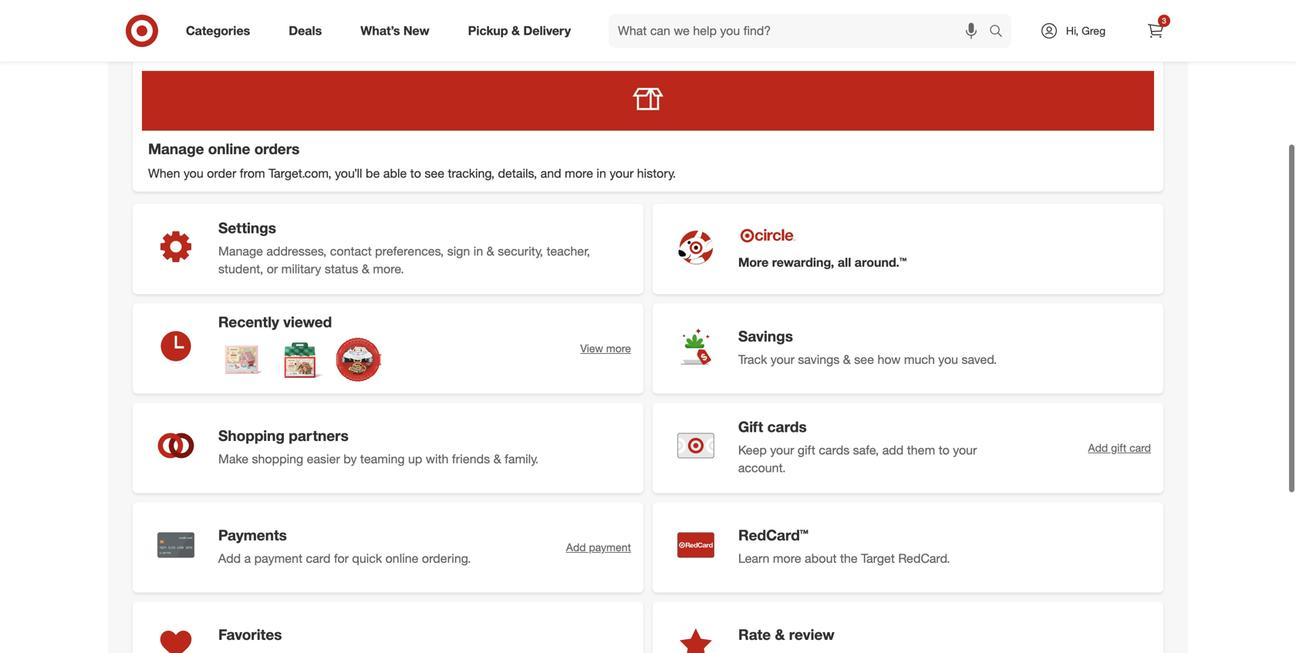 Task type: describe. For each thing, give the bounding box(es) containing it.
sign
[[447, 244, 470, 259]]

redcard™
[[738, 527, 809, 544]]

recently
[[218, 313, 279, 331]]

status
[[325, 261, 358, 276]]

and
[[541, 166, 561, 181]]

view for view more
[[580, 342, 603, 355]]

hubba bubba holiday bubble tape - 2oz image
[[336, 337, 382, 383]]

0 horizontal spatial to
[[410, 166, 421, 181]]

deals
[[289, 23, 322, 38]]

add
[[882, 443, 904, 458]]

pickup
[[468, 23, 508, 38]]

how
[[878, 352, 901, 367]]

your right them
[[953, 443, 977, 458]]

much
[[904, 352, 935, 367]]

tracking,
[[448, 166, 495, 181]]

add for gift cards
[[1088, 441, 1108, 455]]

add payment button
[[566, 540, 631, 555]]

learn
[[738, 551, 770, 566]]

manage online orders
[[148, 140, 300, 158]]

savings track your savings & see how much you saved.
[[738, 327, 997, 367]]

& right rate
[[775, 626, 785, 644]]

categories link
[[173, 14, 269, 48]]

add for payments
[[566, 541, 586, 554]]

card inside payments add a payment card for quick online ordering.
[[306, 551, 331, 566]]

history
[[259, 25, 307, 42]]

around.™
[[855, 255, 907, 270]]

recently viewed link
[[133, 303, 473, 394]]

purchases
[[1101, 24, 1151, 37]]

order
[[207, 166, 236, 181]]

1 horizontal spatial more
[[606, 342, 631, 355]]

& right pickup
[[512, 23, 520, 38]]

payments add a payment card for quick online ordering.
[[218, 527, 471, 566]]

search button
[[982, 14, 1019, 51]]

payment inside button
[[589, 541, 631, 554]]

recently viewed
[[218, 313, 332, 331]]

safe,
[[853, 443, 879, 458]]

& left security,
[[487, 244, 494, 259]]

rate & review
[[738, 626, 835, 644]]

search
[[982, 25, 1019, 40]]

shopping
[[218, 427, 285, 445]]

a
[[244, 551, 251, 566]]

you inside savings track your savings & see how much you saved.
[[938, 352, 958, 367]]

add inside payments add a payment card for quick online ordering.
[[218, 551, 241, 566]]

more inside redcard™ learn more about the target redcard.
[[773, 551, 801, 566]]

your left "history."
[[610, 166, 634, 181]]

0 horizontal spatial more
[[565, 166, 593, 181]]

partners
[[289, 427, 349, 445]]

greg
[[1082, 24, 1106, 37]]

0 vertical spatial see
[[425, 166, 444, 181]]

quick
[[352, 551, 382, 566]]

shopping partners make shopping easier by teaming up with friends & family.
[[218, 427, 539, 467]]

holiday glitter chateau sugar cookie gingerbread house kit - 29oz - favorite day&#8482; image
[[218, 337, 265, 383]]

gift cards keep your gift cards safe, add them to your account.
[[738, 418, 977, 475]]

rate
[[738, 626, 771, 644]]

purchase history link
[[133, 1, 900, 52]]

to inside gift cards keep your gift cards safe, add them to your account.
[[939, 443, 950, 458]]

preferences,
[[375, 244, 444, 259]]

0 horizontal spatial online
[[208, 140, 250, 158]]

& inside savings track your savings & see how much you saved.
[[843, 352, 851, 367]]

3
[[1162, 16, 1166, 25]]

rate & review link
[[653, 602, 1164, 654]]

them
[[907, 443, 935, 458]]

new
[[403, 23, 429, 38]]

add gift card button
[[1088, 440, 1151, 456]]

history.
[[637, 166, 676, 181]]

ordering.
[[422, 551, 471, 566]]

settings manage addresses, contact preferences, sign in & security, teacher, student, or military status & more.
[[218, 219, 590, 276]]

up
[[408, 452, 422, 467]]

military
[[281, 261, 321, 276]]

shopping
[[252, 452, 303, 467]]

rewarding,
[[772, 255, 834, 270]]

account.
[[738, 460, 786, 475]]

favorites
[[218, 626, 282, 644]]

addresses,
[[266, 244, 327, 259]]

online inside payments add a payment card for quick online ordering.
[[385, 551, 419, 566]]

keep
[[738, 443, 767, 458]]

redcard™ learn more about the target redcard.
[[738, 527, 950, 566]]

purchase history
[[189, 25, 307, 42]]



Task type: locate. For each thing, give the bounding box(es) containing it.
add inside 'button'
[[1088, 441, 1108, 455]]

1 horizontal spatial gift
[[1111, 441, 1127, 455]]

0 horizontal spatial view
[[580, 342, 603, 355]]

2 horizontal spatial more
[[773, 551, 801, 566]]

1 vertical spatial all
[[838, 255, 851, 270]]

when you order from target.com, you'll be able to see tracking, details, and more in your history.
[[148, 166, 676, 181]]

2 vertical spatial more
[[773, 551, 801, 566]]

1 horizontal spatial in
[[597, 166, 606, 181]]

security,
[[498, 244, 543, 259]]

1 vertical spatial card
[[306, 551, 331, 566]]

& inside shopping partners make shopping easier by teaming up with friends & family.
[[493, 452, 501, 467]]

purchase
[[189, 25, 255, 42]]

What can we help you find? suggestions appear below search field
[[609, 14, 993, 48]]

be
[[366, 166, 380, 181]]

see left tracking,
[[425, 166, 444, 181]]

redcard.
[[898, 551, 950, 566]]

gift
[[738, 418, 763, 436]]

cards left "safe," on the right
[[819, 443, 850, 458]]

viewed
[[283, 313, 332, 331]]

in inside settings manage addresses, contact preferences, sign in & security, teacher, student, or military status & more.
[[474, 244, 483, 259]]

friends
[[452, 452, 490, 467]]

in right the and
[[597, 166, 606, 181]]

0 vertical spatial manage
[[148, 140, 204, 158]]

0 vertical spatial in
[[597, 166, 606, 181]]

add
[[1088, 441, 1108, 455], [566, 541, 586, 554], [218, 551, 241, 566]]

0 vertical spatial more
[[565, 166, 593, 181]]

contact
[[330, 244, 372, 259]]

hi, greg
[[1066, 24, 1106, 37]]

online right quick
[[385, 551, 419, 566]]

more rewarding, all around.™ link
[[653, 204, 1164, 294]]

1 horizontal spatial add
[[566, 541, 586, 554]]

what's new
[[361, 23, 429, 38]]

view all purchases
[[1061, 24, 1151, 37]]

by
[[344, 452, 357, 467]]

online up order
[[208, 140, 250, 158]]

pickup & delivery
[[468, 23, 571, 38]]

& left more. at top left
[[362, 261, 370, 276]]

view for view all purchases
[[1061, 24, 1084, 37]]

0 horizontal spatial you
[[184, 166, 204, 181]]

see left how
[[854, 352, 874, 367]]

view inside 'view more' link
[[580, 342, 603, 355]]

3 link
[[1139, 14, 1173, 48]]

1 horizontal spatial payment
[[589, 541, 631, 554]]

gift inside gift cards keep your gift cards safe, add them to your account.
[[798, 443, 815, 458]]

manage up student,
[[218, 244, 263, 259]]

0 vertical spatial view
[[1061, 24, 1084, 37]]

target
[[861, 551, 895, 566]]

with
[[426, 452, 449, 467]]

more.
[[373, 261, 404, 276]]

savings
[[798, 352, 840, 367]]

what's new link
[[347, 14, 449, 48]]

manage
[[148, 140, 204, 158], [218, 244, 263, 259]]

0 vertical spatial card
[[1130, 441, 1151, 455]]

card inside 'button'
[[1130, 441, 1151, 455]]

1 horizontal spatial card
[[1130, 441, 1151, 455]]

1 vertical spatial more
[[606, 342, 631, 355]]

1 horizontal spatial view
[[1061, 24, 1084, 37]]

in right sign
[[474, 244, 483, 259]]

0 horizontal spatial gift
[[798, 443, 815, 458]]

cards right gift
[[767, 418, 807, 436]]

holiday classic house gingerbread house kit with roof helper - 38.8oz - favorite day&#8482; image
[[277, 337, 323, 383]]

gift inside 'button'
[[1111, 441, 1127, 455]]

for
[[334, 551, 349, 566]]

your
[[610, 166, 634, 181], [771, 352, 795, 367], [770, 443, 794, 458], [953, 443, 977, 458]]

payment inside payments add a payment card for quick online ordering.
[[254, 551, 303, 566]]

favorites link
[[133, 602, 643, 654]]

0 horizontal spatial all
[[838, 255, 851, 270]]

1 vertical spatial in
[[474, 244, 483, 259]]

to
[[410, 166, 421, 181], [939, 443, 950, 458]]

in
[[597, 166, 606, 181], [474, 244, 483, 259]]

more rewarding, all around.™
[[738, 255, 907, 270]]

0 horizontal spatial manage
[[148, 140, 204, 158]]

0 vertical spatial all
[[1087, 24, 1098, 37]]

what's
[[361, 23, 400, 38]]

deals link
[[276, 14, 341, 48]]

0 vertical spatial online
[[208, 140, 250, 158]]

categories
[[186, 23, 250, 38]]

view more link
[[580, 341, 631, 356]]

all
[[1087, 24, 1098, 37], [838, 255, 851, 270]]

teacher,
[[547, 244, 590, 259]]

you'll
[[335, 166, 362, 181]]

1 horizontal spatial manage
[[218, 244, 263, 259]]

1 horizontal spatial cards
[[819, 443, 850, 458]]

orders
[[254, 140, 300, 158]]

1 vertical spatial cards
[[819, 443, 850, 458]]

online
[[208, 140, 250, 158], [385, 551, 419, 566]]

add gift card
[[1088, 441, 1151, 455]]

0 horizontal spatial payment
[[254, 551, 303, 566]]

add payment
[[566, 541, 631, 554]]

1 horizontal spatial all
[[1087, 24, 1098, 37]]

track
[[738, 352, 767, 367]]

your down the savings
[[771, 352, 795, 367]]

0 horizontal spatial add
[[218, 551, 241, 566]]

you left order
[[184, 166, 204, 181]]

settings
[[218, 219, 276, 237]]

1 horizontal spatial see
[[854, 352, 874, 367]]

from
[[240, 166, 265, 181]]

add inside button
[[566, 541, 586, 554]]

delivery
[[523, 23, 571, 38]]

view
[[1061, 24, 1084, 37], [580, 342, 603, 355]]

hi,
[[1066, 24, 1079, 37]]

you right the much
[[938, 352, 958, 367]]

1 vertical spatial see
[[854, 352, 874, 367]]

0 horizontal spatial card
[[306, 551, 331, 566]]

0 vertical spatial you
[[184, 166, 204, 181]]

student,
[[218, 261, 263, 276]]

you
[[184, 166, 204, 181], [938, 352, 958, 367]]

1 horizontal spatial online
[[385, 551, 419, 566]]

see inside savings track your savings & see how much you saved.
[[854, 352, 874, 367]]

& left family.
[[493, 452, 501, 467]]

1 vertical spatial view
[[580, 342, 603, 355]]

when
[[148, 166, 180, 181]]

easier
[[307, 452, 340, 467]]

1 vertical spatial online
[[385, 551, 419, 566]]

1 horizontal spatial to
[[939, 443, 950, 458]]

more
[[565, 166, 593, 181], [606, 342, 631, 355], [773, 551, 801, 566]]

view more
[[580, 342, 631, 355]]

1 vertical spatial you
[[938, 352, 958, 367]]

0 vertical spatial cards
[[767, 418, 807, 436]]

0 horizontal spatial in
[[474, 244, 483, 259]]

details,
[[498, 166, 537, 181]]

& right savings
[[843, 352, 851, 367]]

your up the account.
[[770, 443, 794, 458]]

2 horizontal spatial add
[[1088, 441, 1108, 455]]

payment
[[589, 541, 631, 554], [254, 551, 303, 566]]

target circle image
[[738, 227, 797, 245]]

payments
[[218, 527, 287, 544]]

pickup & delivery link
[[455, 14, 590, 48]]

all left the around.™
[[838, 255, 851, 270]]

0 horizontal spatial cards
[[767, 418, 807, 436]]

more
[[738, 255, 769, 270]]

manage up when
[[148, 140, 204, 158]]

manage inside settings manage addresses, contact preferences, sign in & security, teacher, student, or military status & more.
[[218, 244, 263, 259]]

your inside savings track your savings & see how much you saved.
[[771, 352, 795, 367]]

the
[[840, 551, 858, 566]]

saved.
[[962, 352, 997, 367]]

0 vertical spatial to
[[410, 166, 421, 181]]

able
[[383, 166, 407, 181]]

teaming
[[360, 452, 405, 467]]

1 vertical spatial manage
[[218, 244, 263, 259]]

all right hi,
[[1087, 24, 1098, 37]]

1 vertical spatial to
[[939, 443, 950, 458]]

make
[[218, 452, 249, 467]]

1 horizontal spatial you
[[938, 352, 958, 367]]

about
[[805, 551, 837, 566]]

to right able
[[410, 166, 421, 181]]

0 horizontal spatial see
[[425, 166, 444, 181]]

target.com,
[[269, 166, 332, 181]]

savings
[[738, 327, 793, 345]]

to right them
[[939, 443, 950, 458]]

or
[[267, 261, 278, 276]]

review
[[789, 626, 835, 644]]



Task type: vqa. For each thing, say whether or not it's contained in the screenshot.
account.
yes



